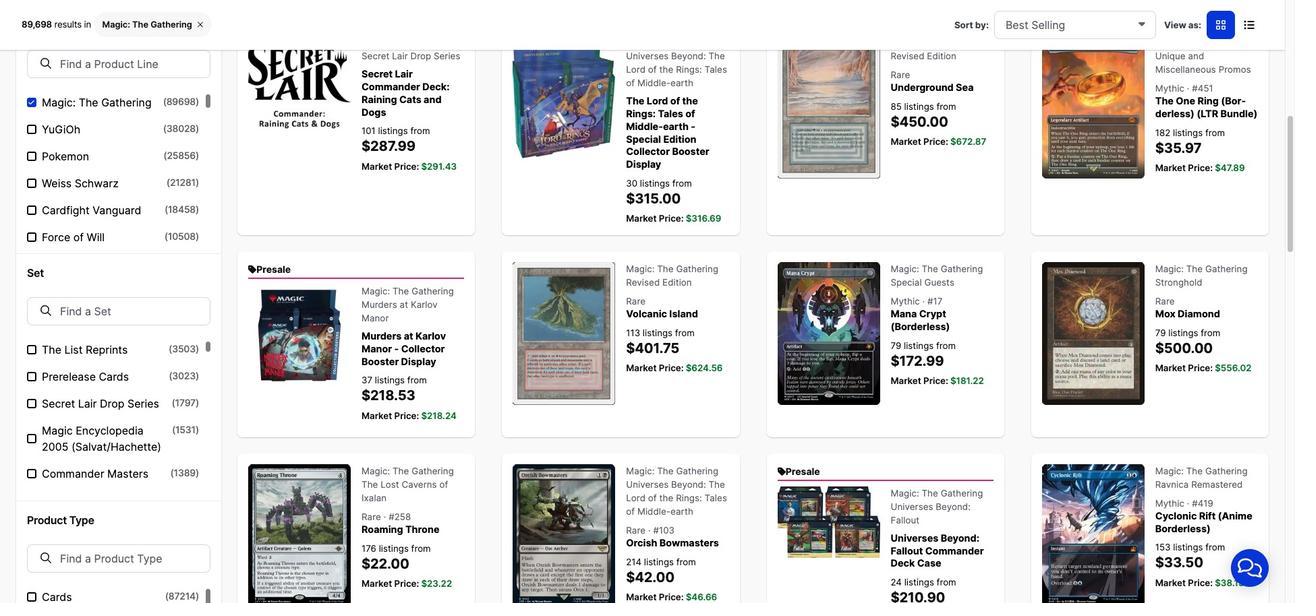 Task type: vqa. For each thing, say whether or not it's contained in the screenshot.


Task type: describe. For each thing, give the bounding box(es) containing it.
$23.22
[[421, 579, 452, 590]]

Best Selling field
[[995, 11, 1157, 39]]

176
[[362, 544, 376, 555]]

the inside magic: the gathering ravnica remastered
[[1187, 466, 1203, 477]]

beyond: inside universes beyond: the lord of the rings: tales of middle-earth the lord of the rings: tales of middle-earth - special edition collector booster display
[[671, 51, 706, 62]]

weiss
[[42, 177, 72, 190]]

market for $287.99
[[362, 161, 392, 172]]

rare for $22.00
[[362, 512, 381, 523]]

schwarz
[[75, 177, 119, 190]]

1 vertical spatial lair
[[395, 68, 413, 80]]

raining
[[362, 94, 397, 105]]

underground sea image
[[778, 36, 880, 179]]

2005
[[42, 441, 68, 454]]

magic
[[42, 425, 73, 438]]

magic: the gathering revised edition for $401.75
[[626, 264, 719, 288]]

113
[[626, 328, 640, 339]]

Weiss Schwarz checkbox
[[27, 179, 36, 188]]

· for $42.00
[[648, 526, 651, 536]]

magic: the gathering universes beyond: the lord of the rings: tales of middle-earth
[[626, 466, 727, 518]]

YuGiOh checkbox
[[27, 125, 36, 134]]

from for $172.99
[[937, 341, 956, 351]]

the list reprints
[[42, 344, 128, 357]]

24
[[891, 578, 902, 589]]

mythic · #17 mana crypt (borderless)
[[891, 296, 950, 333]]

magic: the gathering stronghold
[[1156, 264, 1248, 288]]

$46.66
[[686, 593, 717, 603]]

caret down image
[[1139, 18, 1146, 29]]

from for $287.99
[[411, 126, 430, 136]]

0 vertical spatial at
[[400, 300, 408, 311]]

beyond: inside the magic: the gathering universes beyond: the lord of the rings: tales of middle-earth
[[671, 480, 706, 491]]

throne
[[406, 524, 440, 536]]

xmark image
[[198, 20, 203, 29]]

roaming throne image
[[248, 465, 351, 604]]

in
[[84, 19, 93, 30]]

mythic · #451 the one ring (bor derless) (ltr bundle)
[[1156, 83, 1258, 119]]

0 vertical spatial tales
[[705, 64, 727, 75]]

from for $33.50
[[1206, 543, 1226, 554]]

cats
[[399, 94, 422, 105]]

1 vertical spatial magic: the gathering
[[42, 96, 152, 109]]

universes inside the magic: the gathering universes beyond: the lord of the rings: tales of middle-earth
[[626, 480, 669, 491]]

stronghold
[[1156, 278, 1203, 288]]

$218.24
[[421, 411, 457, 422]]

product for product line
[[27, 19, 67, 33]]

edition inside universes beyond: the lord of the rings: tales of middle-earth the lord of the rings: tales of middle-earth - special edition collector booster display
[[664, 133, 697, 145]]

gathering for $35.97
[[1206, 37, 1248, 48]]

listings for $42.00
[[644, 557, 674, 568]]

magic: the gathering unique and miscellaneous promos
[[1156, 37, 1252, 75]]

magic: the gathering ravnica remastered
[[1156, 466, 1248, 491]]

mythic for $35.97
[[1156, 83, 1185, 94]]

(anime
[[1218, 511, 1253, 522]]

1 vertical spatial series
[[128, 398, 159, 411]]

$287.99
[[362, 138, 416, 155]]

rare · #258 roaming throne
[[362, 512, 440, 536]]

price: for $287.99
[[394, 161, 419, 172]]

from for $450.00
[[937, 101, 957, 112]]

commander for secret lair commander deck: raining cats and dogs
[[362, 81, 420, 92]]

the inside magic: the gathering stronghold
[[1187, 264, 1203, 275]]

type
[[69, 514, 94, 528]]

presale for murders at karlov manor - collector booster display
[[257, 264, 291, 276]]

rare mox diamond
[[1156, 296, 1221, 320]]

2 murders from the top
[[362, 331, 402, 342]]

#103
[[653, 526, 675, 536]]

masters
[[107, 468, 149, 481]]

listings for $401.75
[[643, 328, 673, 339]]

Magic Encyclopedia 2005 (Salvat/Hachette) checkbox
[[27, 435, 36, 444]]

market for $218.53
[[362, 411, 392, 422]]

commander for universes beyond: fallout
[[926, 546, 984, 557]]

1 murders from the top
[[362, 300, 397, 311]]

check image
[[28, 99, 34, 106]]

from for $218.53
[[407, 375, 427, 386]]

price: for $22.00
[[394, 579, 419, 590]]

price: for $35.97
[[1189, 163, 1213, 173]]

$624.56
[[686, 363, 723, 374]]

182
[[1156, 127, 1171, 138]]

market for $42.00
[[626, 593, 657, 603]]

force of will
[[42, 231, 105, 244]]

force
[[42, 231, 70, 244]]

38028
[[167, 123, 196, 134]]

0 vertical spatial karlov
[[411, 300, 438, 311]]

sort
[[955, 20, 974, 30]]

· for $33.50
[[1187, 499, 1190, 509]]

1 vertical spatial the
[[683, 95, 698, 107]]

the lord of the rings: tales of middle-earth - special edition collector booster display image
[[513, 36, 616, 159]]

1 vertical spatial karlov
[[416, 331, 446, 342]]

revised for $401.75
[[626, 278, 660, 288]]

market for $33.50
[[1156, 578, 1186, 589]]

from for $35.97
[[1206, 127, 1225, 138]]

the inside magic: the gathering special guests
[[922, 264, 939, 275]]

- inside universes beyond: the lord of the rings: tales of middle-earth the lord of the rings: tales of middle-earth - special edition collector booster display
[[691, 121, 696, 132]]

deck:
[[423, 81, 450, 92]]

rare for $401.75
[[626, 296, 646, 307]]

85 listings from $450.00 market price: $672.87
[[891, 101, 987, 147]]

$33.50
[[1156, 555, 1204, 572]]

gathering inside magic: the gathering universes beyond: fallout universes beyond: fallout commander deck case
[[941, 489, 983, 499]]

tales inside the magic: the gathering universes beyond: the lord of the rings: tales of middle-earth
[[705, 493, 727, 504]]

remastered
[[1192, 480, 1243, 491]]

special inside magic: the gathering special guests
[[891, 278, 922, 288]]

gathering inside button
[[151, 20, 192, 30]]

price: for $42.00
[[659, 593, 684, 603]]

earth inside the magic: the gathering universes beyond: the lord of the rings: tales of middle-earth
[[671, 507, 694, 518]]

87214
[[169, 591, 196, 603]]

magic: for $35.97
[[1156, 37, 1184, 48]]

diamond
[[1178, 309, 1221, 320]]

· for $35.97
[[1187, 83, 1190, 94]]

the inside magic: the gathering murders at karlov manor murders at karlov manor - collector booster display
[[393, 286, 409, 297]]

gathering for $42.00
[[676, 466, 719, 477]]

volcanic island image
[[513, 263, 616, 406]]

0 vertical spatial the
[[660, 64, 674, 75]]

rift
[[1200, 511, 1216, 522]]

the inside magic: the gathering secret lair drop series secret lair commander deck: raining cats and dogs
[[393, 37, 409, 48]]

(borderless)
[[891, 321, 950, 333]]

$556.02
[[1215, 363, 1252, 374]]

yugioh
[[42, 123, 80, 136]]

ixalan
[[362, 493, 387, 504]]

mythic for $33.50
[[1156, 499, 1185, 509]]

listings for $33.50
[[1174, 543, 1203, 554]]

$38.13
[[1215, 578, 1245, 589]]

mythic · #419 cyclonic rift (anime borderless)
[[1156, 499, 1253, 535]]

$218.53
[[362, 388, 415, 404]]

153
[[1156, 543, 1171, 554]]

cyclonic rift (anime borderless) image
[[1042, 465, 1145, 604]]

best selling
[[1006, 18, 1066, 32]]

(bor
[[1222, 95, 1246, 107]]

89,698 results
[[22, 19, 84, 30]]

ring
[[1198, 95, 1219, 107]]

rare underground sea
[[891, 70, 974, 93]]

101
[[362, 126, 376, 136]]

1531
[[175, 425, 196, 436]]

153 listings from $33.50 market price: $38.13
[[1156, 543, 1245, 589]]

(salvat/hachette)
[[71, 441, 161, 454]]

universes beyond: the lord of the rings: tales of middle-earth the lord of the rings: tales of middle-earth - special edition collector booster display
[[626, 51, 727, 170]]

3503
[[172, 344, 196, 355]]

drop inside magic: the gathering secret lair drop series secret lair commander deck: raining cats and dogs
[[411, 51, 431, 62]]

price: for $450.00
[[924, 137, 949, 147]]

Product Line field
[[27, 50, 211, 78]]

deck
[[891, 558, 915, 570]]

1389
[[174, 468, 196, 479]]

series inside magic: the gathering secret lair drop series secret lair commander deck: raining cats and dogs
[[434, 51, 461, 62]]

magic: the gathering the lost caverns of ixalan
[[362, 466, 454, 504]]

magic: the gathering revised edition for $450.00
[[891, 37, 983, 62]]

1 vertical spatial middle-
[[626, 121, 663, 132]]

universes inside universes beyond: the lord of the rings: tales of middle-earth the lord of the rings: tales of middle-earth - special edition collector booster display
[[626, 51, 669, 62]]

a grid of results image
[[1217, 20, 1226, 30]]

0 vertical spatial lair
[[392, 51, 408, 62]]

magic: for $401.75
[[626, 264, 655, 275]]

price: for $218.53
[[394, 411, 419, 422]]

25856
[[167, 150, 196, 161]]

listings for $22.00
[[379, 544, 409, 555]]

cyclonic
[[1156, 511, 1197, 522]]

79 for $172.99
[[891, 341, 902, 351]]

price: for $33.50
[[1189, 578, 1213, 589]]

from for $315.00
[[673, 178, 692, 189]]

0 vertical spatial lord
[[626, 64, 646, 75]]

79 for $500.00
[[1156, 328, 1166, 339]]

Product Type field
[[27, 545, 211, 574]]

1 vertical spatial earth
[[663, 121, 689, 132]]

price: for $315.00
[[659, 213, 684, 224]]

dogs
[[362, 106, 386, 118]]

sea
[[956, 82, 974, 93]]

tag image for universes beyond: fallout commander deck case
[[778, 467, 786, 477]]

24 listings from
[[891, 578, 957, 589]]

1 vertical spatial tales
[[658, 108, 684, 119]]

price: for $500.00
[[1189, 363, 1213, 374]]

#17
[[928, 296, 943, 307]]

rare volcanic island
[[626, 296, 698, 320]]

price: for $401.75
[[659, 363, 684, 374]]

as:
[[1189, 20, 1202, 30]]

edition for $401.75
[[663, 278, 692, 288]]

market for $35.97
[[1156, 163, 1186, 173]]

presale for universes beyond: fallout commander deck case
[[786, 466, 820, 478]]

$181.22
[[951, 376, 984, 387]]

collector inside universes beyond: the lord of the rings: tales of middle-earth the lord of the rings: tales of middle-earth - special edition collector booster display
[[626, 146, 670, 157]]

product line
[[27, 19, 90, 33]]

1 vertical spatial secret
[[362, 68, 393, 80]]

the inside mythic · #451 the one ring (bor derless) (ltr bundle)
[[1156, 95, 1174, 107]]

from for $22.00
[[411, 544, 431, 555]]

from for $401.75
[[675, 328, 695, 339]]

10508
[[168, 231, 196, 242]]

$172.99
[[891, 353, 944, 370]]

commander masters
[[42, 468, 149, 481]]



Task type: locate. For each thing, give the bounding box(es) containing it.
0 vertical spatial -
[[691, 121, 696, 132]]

$450.00
[[891, 113, 948, 130]]

price: inside 30 listings from $315.00 market price: $316.69
[[659, 213, 684, 224]]

commander inside magic: the gathering universes beyond: fallout universes beyond: fallout commander deck case
[[926, 546, 984, 557]]

1 horizontal spatial magic: the gathering revised edition
[[891, 37, 983, 62]]

product type
[[27, 514, 94, 528]]

price: inside 153 listings from $33.50 market price: $38.13
[[1189, 578, 1213, 589]]

1 vertical spatial collector
[[401, 343, 445, 355]]

0 vertical spatial magic: the gathering
[[102, 20, 192, 30]]

listings for $287.99
[[378, 126, 408, 136]]

· for $22.00
[[384, 512, 386, 523]]

listings up $401.75
[[643, 328, 673, 339]]

magic: the gathering inside button
[[102, 20, 192, 30]]

37
[[362, 375, 373, 386]]

3 magnifying glass image from the top
[[40, 553, 51, 564]]

gathering inside magic: the gathering murders at karlov manor murders at karlov manor - collector booster display
[[412, 286, 454, 297]]

gathering for $500.00
[[1206, 264, 1248, 275]]

magic: the gathering down product line 'field'
[[42, 96, 152, 109]]

Prerelease Cards checkbox
[[27, 373, 36, 382]]

commander down 2005 in the left bottom of the page
[[42, 468, 104, 481]]

from down the throne
[[411, 544, 431, 555]]

island
[[670, 309, 698, 320]]

2 vertical spatial the
[[660, 493, 674, 504]]

from up $315.00 on the top of page
[[673, 178, 692, 189]]

182 listings from $35.97 market price: $47.89
[[1156, 127, 1245, 173]]

mythic up cyclonic
[[1156, 499, 1185, 509]]

price: inside 37 listings from $218.53 market price: $218.24
[[394, 411, 419, 422]]

magic encyclopedia 2005 (salvat/hachette)
[[42, 425, 161, 454]]

from inside 30 listings from $315.00 market price: $316.69
[[673, 178, 692, 189]]

product for product type
[[27, 514, 67, 528]]

price: down $218.53
[[394, 411, 419, 422]]

listings inside 101 listings from $287.99 market price: $291.43
[[378, 126, 408, 136]]

promos
[[1219, 64, 1252, 75]]

karlov
[[411, 300, 438, 311], [416, 331, 446, 342]]

magic: inside magic: the gathering universes beyond: fallout universes beyond: fallout commander deck case
[[891, 489, 920, 499]]

display inside magic: the gathering murders at karlov manor murders at karlov manor - collector booster display
[[401, 356, 436, 368]]

market inside 79 listings from $172.99 market price: $181.22
[[891, 376, 922, 387]]

2 horizontal spatial commander
[[926, 546, 984, 557]]

market down $35.97
[[1156, 163, 1186, 173]]

· for $172.99
[[923, 296, 925, 307]]

214
[[626, 557, 642, 568]]

magic: inside the magic: the gathering universes beyond: the lord of the rings: tales of middle-earth
[[626, 466, 655, 477]]

0 vertical spatial and
[[1189, 51, 1205, 62]]

Commander Masters checkbox
[[27, 470, 36, 479]]

reprints
[[86, 344, 128, 357]]

0 vertical spatial murders
[[362, 300, 397, 311]]

manor
[[362, 313, 389, 324], [362, 343, 392, 355]]

rare
[[891, 70, 911, 81], [626, 296, 646, 307], [1156, 296, 1175, 307], [362, 512, 381, 523], [626, 526, 646, 536]]

results
[[54, 19, 82, 30]]

from for $42.00
[[677, 557, 696, 568]]

rare for $42.00
[[626, 526, 646, 536]]

0 vertical spatial series
[[434, 51, 461, 62]]

0 vertical spatial manor
[[362, 313, 389, 324]]

magnifying glass image for magic:
[[40, 58, 51, 69]]

magnifying glass image down set
[[40, 306, 51, 317]]

encyclopedia
[[76, 425, 144, 438]]

214 listings from $42.00 market price: $46.66
[[626, 557, 717, 603]]

market for $500.00
[[1156, 363, 1186, 374]]

commander up "case"
[[926, 546, 984, 557]]

display
[[626, 159, 661, 170], [401, 356, 436, 368]]

1 horizontal spatial -
[[691, 121, 696, 132]]

from down the cats
[[411, 126, 430, 136]]

2 product from the top
[[27, 514, 67, 528]]

lord inside the magic: the gathering universes beyond: the lord of the rings: tales of middle-earth
[[626, 493, 646, 504]]

edition up rare underground sea
[[927, 51, 957, 62]]

from inside 79 listings from $172.99 market price: $181.22
[[937, 341, 956, 351]]

price: down $315.00 on the top of page
[[659, 213, 684, 224]]

market inside 37 listings from $218.53 market price: $218.24
[[362, 411, 392, 422]]

magic: inside magic: the gathering stronghold
[[1156, 264, 1184, 275]]

magic: the gathering revised edition
[[891, 37, 983, 62], [626, 264, 719, 288]]

and inside the magic: the gathering unique and miscellaneous promos
[[1189, 51, 1205, 62]]

collector inside magic: the gathering murders at karlov manor murders at karlov manor - collector booster display
[[401, 343, 445, 355]]

list
[[64, 344, 83, 357]]

from down "case"
[[937, 578, 957, 589]]

listings up $35.97
[[1173, 127, 1203, 138]]

market down $450.00
[[891, 137, 922, 147]]

derless)
[[1156, 95, 1246, 119]]

price: inside 113 listings from $401.75 market price: $624.56
[[659, 363, 684, 374]]

market inside 176 listings from $22.00 market price: $23.22
[[362, 579, 392, 590]]

magic: for $172.99
[[891, 264, 920, 275]]

and up miscellaneous
[[1189, 51, 1205, 62]]

by:
[[976, 20, 989, 30]]

1 vertical spatial mythic
[[891, 296, 920, 307]]

· left #103
[[648, 526, 651, 536]]

0 vertical spatial edition
[[927, 51, 957, 62]]

0 horizontal spatial 79
[[891, 341, 902, 351]]

89,698
[[22, 19, 52, 30]]

1 horizontal spatial collector
[[626, 146, 670, 157]]

collector up 30
[[626, 146, 670, 157]]

2 manor from the top
[[362, 343, 392, 355]]

· left the #419
[[1187, 499, 1190, 509]]

magnifying glass image down 89,698 results
[[40, 58, 51, 69]]

79 up $172.99
[[891, 341, 902, 351]]

1 vertical spatial special
[[891, 278, 922, 288]]

1 vertical spatial at
[[404, 331, 413, 342]]

2 vertical spatial mythic
[[1156, 499, 1185, 509]]

1 horizontal spatial special
[[891, 278, 922, 288]]

· inside mythic · #419 cyclonic rift (anime borderless)
[[1187, 499, 1190, 509]]

view as:
[[1165, 20, 1202, 30]]

display up 37 listings from $218.53 market price: $218.24
[[401, 356, 436, 368]]

from down rift
[[1206, 543, 1226, 554]]

magic: the gathering murders at karlov manor murders at karlov manor - collector booster display
[[362, 286, 454, 368]]

secret
[[362, 51, 390, 62], [362, 68, 393, 80], [42, 398, 75, 411]]

price: down $172.99
[[924, 376, 949, 387]]

1797
[[175, 398, 196, 409]]

magic: inside magic: the gathering special guests
[[891, 264, 920, 275]]

0 horizontal spatial booster
[[362, 356, 399, 368]]

113 listings from $401.75 market price: $624.56
[[626, 328, 723, 374]]

magic: inside magic: the gathering secret lair drop series secret lair commander deck: raining cats and dogs
[[362, 37, 390, 48]]

lord
[[626, 64, 646, 75], [647, 95, 668, 107], [626, 493, 646, 504]]

of inside magic: the gathering the lost caverns of ixalan
[[440, 480, 448, 491]]

gathering for $218.53
[[412, 286, 454, 297]]

79 inside 79 listings from $500.00 market price: $556.02
[[1156, 328, 1166, 339]]

listings up the $33.50
[[1174, 543, 1203, 554]]

listings up $500.00
[[1169, 328, 1199, 339]]

listings inside 214 listings from $42.00 market price: $46.66
[[644, 557, 674, 568]]

2 vertical spatial lair
[[78, 398, 97, 411]]

and inside magic: the gathering secret lair drop series secret lair commander deck: raining cats and dogs
[[424, 94, 442, 105]]

0 vertical spatial booster
[[672, 146, 710, 157]]

1 vertical spatial and
[[424, 94, 442, 105]]

market down $22.00
[[362, 579, 392, 590]]

0 horizontal spatial series
[[128, 398, 159, 411]]

0 horizontal spatial collector
[[401, 343, 445, 355]]

gathering inside the magic: the gathering universes beyond: the lord of the rings: tales of middle-earth
[[676, 466, 719, 477]]

1 vertical spatial revised
[[626, 278, 660, 288]]

from inside 214 listings from $42.00 market price: $46.66
[[677, 557, 696, 568]]

revised up volcanic
[[626, 278, 660, 288]]

1 vertical spatial -
[[394, 343, 399, 355]]

market for $172.99
[[891, 376, 922, 387]]

1 vertical spatial commander
[[42, 468, 104, 481]]

price: inside 79 listings from $172.99 market price: $181.22
[[924, 376, 949, 387]]

$35.97
[[1156, 140, 1202, 156]]

1 vertical spatial magic: the gathering revised edition
[[626, 264, 719, 288]]

1 horizontal spatial drop
[[411, 51, 431, 62]]

the inside button
[[132, 20, 148, 30]]

revised for $450.00
[[891, 51, 925, 62]]

magic: inside magic: the gathering murders at karlov manor murders at karlov manor - collector booster display
[[362, 286, 390, 297]]

display inside universes beyond: the lord of the rings: tales of middle-earth the lord of the rings: tales of middle-earth - special edition collector booster display
[[626, 159, 661, 170]]

2 fallout from the top
[[891, 546, 923, 557]]

bundle)
[[1221, 108, 1258, 119]]

magic: the gathering secret lair drop series secret lair commander deck: raining cats and dogs
[[362, 37, 461, 118]]

gathering inside magic: the gathering the lost caverns of ixalan
[[412, 466, 454, 477]]

2 vertical spatial tales
[[705, 493, 727, 504]]

0 vertical spatial collector
[[626, 146, 670, 157]]

edition up 30 listings from $315.00 market price: $316.69
[[664, 133, 697, 145]]

0 vertical spatial presale
[[257, 264, 291, 276]]

rare up "underground"
[[891, 70, 911, 81]]

1 vertical spatial manor
[[362, 343, 392, 355]]

listings for $315.00
[[640, 178, 670, 189]]

1 vertical spatial 79
[[891, 341, 902, 351]]

79 down the 'mox'
[[1156, 328, 1166, 339]]

rings:
[[676, 64, 702, 75], [626, 108, 656, 119], [676, 493, 702, 504]]

listings up $315.00 on the top of page
[[640, 178, 670, 189]]

magic: inside magic: the gathering button
[[102, 20, 130, 30]]

underground
[[891, 82, 954, 93]]

display up 30
[[626, 159, 661, 170]]

0 vertical spatial revised
[[891, 51, 925, 62]]

1 vertical spatial edition
[[664, 133, 697, 145]]

gathering for $22.00
[[412, 466, 454, 477]]

1 horizontal spatial 79
[[1156, 328, 1166, 339]]

market down the $33.50
[[1156, 578, 1186, 589]]

secret lair commander deck: raining cats and dogs image
[[248, 36, 351, 139]]

magic: for $22.00
[[362, 466, 390, 477]]

from inside 182 listings from $35.97 market price: $47.89
[[1206, 127, 1225, 138]]

rare inside rare · #103 orcish bowmasters
[[626, 526, 646, 536]]

Set field
[[27, 298, 211, 326]]

mana
[[891, 309, 917, 320]]

a list of results image
[[1244, 20, 1255, 30]]

gathering inside the magic: the gathering unique and miscellaneous promos
[[1206, 37, 1248, 48]]

gathering for $33.50
[[1206, 466, 1248, 477]]

revised up "underground"
[[891, 51, 925, 62]]

at
[[400, 300, 408, 311], [404, 331, 413, 342]]

miscellaneous
[[1156, 64, 1217, 75]]

1 vertical spatial magnifying glass image
[[40, 306, 51, 317]]

· up one
[[1187, 83, 1190, 94]]

1 vertical spatial drop
[[100, 398, 125, 411]]

price: down $287.99
[[394, 161, 419, 172]]

1 vertical spatial lord
[[647, 95, 668, 107]]

mythic inside mythic · #17 mana crypt (borderless)
[[891, 296, 920, 307]]

listings down "case"
[[905, 578, 934, 589]]

edition up rare volcanic island
[[663, 278, 692, 288]]

market
[[891, 137, 922, 147], [362, 161, 392, 172], [1156, 163, 1186, 173], [626, 213, 657, 224], [626, 363, 657, 374], [1156, 363, 1186, 374], [891, 376, 922, 387], [362, 411, 392, 422], [1156, 578, 1186, 589], [362, 579, 392, 590], [626, 593, 657, 603]]

murders at karlov manor - collector booster display image
[[248, 285, 351, 388]]

roaming
[[362, 524, 403, 536]]

market for $450.00
[[891, 137, 922, 147]]

1 horizontal spatial revised
[[891, 51, 925, 62]]

listings
[[905, 101, 934, 112], [378, 126, 408, 136], [1173, 127, 1203, 138], [640, 178, 670, 189], [643, 328, 673, 339], [1169, 328, 1199, 339], [904, 341, 934, 351], [375, 375, 405, 386], [1174, 543, 1203, 554], [379, 544, 409, 555], [644, 557, 674, 568], [905, 578, 934, 589]]

· inside mythic · #17 mana crypt (borderless)
[[923, 296, 925, 307]]

ravnica
[[1156, 480, 1189, 491]]

magic: inside the magic: the gathering unique and miscellaneous promos
[[1156, 37, 1184, 48]]

mythic up mana
[[891, 296, 920, 307]]

2 vertical spatial magnifying glass image
[[40, 553, 51, 564]]

0 horizontal spatial presale
[[257, 264, 291, 276]]

2 magnifying glass image from the top
[[40, 306, 51, 317]]

market inside the '85 listings from $450.00 market price: $672.87'
[[891, 137, 922, 147]]

listings inside 153 listings from $33.50 market price: $38.13
[[1174, 543, 1203, 554]]

universes beyond: fallout commander deck case image
[[778, 487, 880, 558]]

market inside 214 listings from $42.00 market price: $46.66
[[626, 593, 657, 603]]

magnifying glass image down product type
[[40, 553, 51, 564]]

2 vertical spatial edition
[[663, 278, 692, 288]]

guests
[[925, 278, 955, 288]]

magic: for $218.53
[[362, 286, 390, 297]]

orcish bowmasters image
[[513, 465, 616, 604]]

$291.43
[[421, 161, 457, 172]]

price: for $172.99
[[924, 376, 949, 387]]

magic: the gathering up product line 'field'
[[102, 20, 192, 30]]

0 horizontal spatial display
[[401, 356, 436, 368]]

price: down $22.00
[[394, 579, 419, 590]]

edition for $450.00
[[927, 51, 957, 62]]

magic: for $42.00
[[626, 466, 655, 477]]

magnifying glass image for the
[[40, 306, 51, 317]]

101 listings from $287.99 market price: $291.43
[[362, 126, 457, 172]]

gathering inside magic: the gathering secret lair drop series secret lair commander deck: raining cats and dogs
[[412, 37, 454, 48]]

listings up $42.00
[[644, 557, 674, 568]]

0 horizontal spatial revised
[[626, 278, 660, 288]]

0 vertical spatial 79
[[1156, 328, 1166, 339]]

middle- inside the magic: the gathering universes beyond: the lord of the rings: tales of middle-earth
[[638, 507, 671, 518]]

selling
[[1032, 18, 1066, 32]]

from inside 113 listings from $401.75 market price: $624.56
[[675, 328, 695, 339]]

from down (ltr
[[1206, 127, 1225, 138]]

price: left $47.89
[[1189, 163, 1213, 173]]

1 horizontal spatial and
[[1189, 51, 1205, 62]]

gathering for $401.75
[[676, 264, 719, 275]]

special up mana
[[891, 278, 922, 288]]

booster up 30 listings from $315.00 market price: $316.69
[[672, 146, 710, 157]]

mythic for $172.99
[[891, 296, 920, 307]]

from inside the '85 listings from $450.00 market price: $672.87'
[[937, 101, 957, 112]]

market down $42.00
[[626, 593, 657, 603]]

0 vertical spatial mythic
[[1156, 83, 1185, 94]]

0 horizontal spatial tag image
[[248, 265, 257, 274]]

2 vertical spatial commander
[[926, 546, 984, 557]]

1 vertical spatial fallout
[[891, 546, 923, 557]]

rare inside rare volcanic island
[[626, 296, 646, 307]]

30 listings from $315.00 market price: $316.69
[[626, 178, 722, 224]]

the
[[660, 64, 674, 75], [683, 95, 698, 107], [660, 493, 674, 504]]

magic: for $33.50
[[1156, 466, 1184, 477]]

1 horizontal spatial commander
[[362, 81, 420, 92]]

magic: the gathering button
[[93, 12, 212, 38]]

booster up 37
[[362, 356, 399, 368]]

magic: the gathering revised edition up rare underground sea
[[891, 37, 983, 62]]

market down $500.00
[[1156, 363, 1186, 374]]

0 vertical spatial secret
[[362, 51, 390, 62]]

special up 30
[[626, 133, 661, 145]]

(ltr
[[1197, 108, 1219, 119]]

gathering for $450.00
[[941, 37, 983, 48]]

revised
[[891, 51, 925, 62], [626, 278, 660, 288]]

listings up $172.99
[[904, 341, 934, 351]]

special inside universes beyond: the lord of the rings: tales of middle-earth the lord of the rings: tales of middle-earth - special edition collector booster display
[[626, 133, 661, 145]]

product left line
[[27, 19, 67, 33]]

magic: the gathering
[[102, 20, 192, 30], [42, 96, 152, 109]]

special
[[626, 133, 661, 145], [891, 278, 922, 288]]

market for $22.00
[[362, 579, 392, 590]]

price: left $38.13
[[1189, 578, 1213, 589]]

rare inside rare mox diamond
[[1156, 296, 1175, 307]]

2 vertical spatial middle-
[[638, 507, 671, 518]]

price: down $450.00
[[924, 137, 949, 147]]

drop down the cards
[[100, 398, 125, 411]]

universes
[[626, 51, 669, 62], [626, 480, 669, 491], [891, 502, 934, 513], [891, 533, 939, 545]]

rings: inside the magic: the gathering universes beyond: the lord of the rings: tales of middle-earth
[[676, 493, 702, 504]]

listings up $450.00
[[905, 101, 934, 112]]

from down bowmasters
[[677, 557, 696, 568]]

listings inside 182 listings from $35.97 market price: $47.89
[[1173, 127, 1203, 138]]

crypt
[[920, 309, 947, 320]]

and down deck:
[[424, 94, 442, 105]]

of
[[648, 64, 657, 75], [626, 78, 635, 89], [671, 95, 680, 107], [686, 108, 695, 119], [73, 231, 84, 244], [440, 480, 448, 491], [648, 493, 657, 504], [626, 507, 635, 518]]

· left #17
[[923, 296, 925, 307]]

Secret Lair Drop Series checkbox
[[27, 400, 36, 409]]

1 vertical spatial presale
[[786, 466, 820, 478]]

sort by:
[[955, 20, 989, 30]]

series down the cards
[[128, 398, 159, 411]]

rare for $500.00
[[1156, 296, 1175, 307]]

magic: for $500.00
[[1156, 264, 1184, 275]]

· up roaming
[[384, 512, 386, 523]]

mythic up one
[[1156, 83, 1185, 94]]

listings for $500.00
[[1169, 328, 1199, 339]]

79 listings from $500.00 market price: $556.02
[[1156, 328, 1252, 374]]

price: inside 214 listings from $42.00 market price: $46.66
[[659, 593, 684, 603]]

2 vertical spatial secret
[[42, 398, 75, 411]]

magic: the gathering revised edition up rare volcanic island
[[626, 264, 719, 288]]

from inside 176 listings from $22.00 market price: $23.22
[[411, 544, 431, 555]]

gathering inside magic: the gathering special guests
[[941, 264, 983, 275]]

0 horizontal spatial -
[[394, 343, 399, 355]]

listings up $218.53
[[375, 375, 405, 386]]

listings inside 30 listings from $315.00 market price: $316.69
[[640, 178, 670, 189]]

price: down $500.00
[[1189, 363, 1213, 374]]

magic: for $450.00
[[891, 37, 920, 48]]

listings inside 113 listings from $401.75 market price: $624.56
[[643, 328, 673, 339]]

tag image for murders at karlov manor - collector booster display
[[248, 265, 257, 274]]

gathering inside magic: the gathering stronghold
[[1206, 264, 1248, 275]]

booster inside universes beyond: the lord of the rings: tales of middle-earth the lord of the rings: tales of middle-earth - special edition collector booster display
[[672, 146, 710, 157]]

one
[[1176, 95, 1196, 107]]

30
[[626, 178, 638, 189]]

market down $315.00 on the top of page
[[626, 213, 657, 224]]

0 vertical spatial fallout
[[891, 516, 920, 526]]

listings inside 79 listings from $500.00 market price: $556.02
[[1169, 328, 1199, 339]]

magic:
[[102, 20, 130, 30], [362, 37, 390, 48], [891, 37, 920, 48], [1156, 37, 1184, 48], [42, 96, 76, 109], [626, 264, 655, 275], [891, 264, 920, 275], [1156, 264, 1184, 275], [362, 286, 390, 297], [362, 466, 390, 477], [626, 466, 655, 477], [1156, 466, 1184, 477], [891, 489, 920, 499]]

from down the 'sea'
[[937, 101, 957, 112]]

collector up 37 listings from $218.53 market price: $218.24
[[401, 343, 445, 355]]

0 horizontal spatial magic: the gathering revised edition
[[626, 264, 719, 288]]

market for $315.00
[[626, 213, 657, 224]]

0 horizontal spatial drop
[[100, 398, 125, 411]]

drop
[[411, 51, 431, 62], [100, 398, 125, 411]]

from up $218.53
[[407, 375, 427, 386]]

listings for $172.99
[[904, 341, 934, 351]]

· inside 'rare · #258 roaming throne'
[[384, 512, 386, 523]]

series up deck:
[[434, 51, 461, 62]]

Force of Will checkbox
[[27, 233, 36, 242]]

0 horizontal spatial commander
[[42, 468, 104, 481]]

mana crypt (borderless) image
[[778, 263, 880, 406]]

from down diamond
[[1201, 328, 1221, 339]]

Pokemon checkbox
[[27, 152, 36, 161]]

pokemon
[[42, 150, 89, 163]]

market down $287.99
[[362, 161, 392, 172]]

the inside the magic: the gathering unique and miscellaneous promos
[[1187, 37, 1203, 48]]

1 horizontal spatial tag image
[[778, 467, 786, 477]]

0 vertical spatial middle-
[[638, 78, 671, 89]]

from down (borderless)
[[937, 341, 956, 351]]

application
[[1215, 534, 1285, 604]]

#419
[[1193, 499, 1214, 509]]

drop up deck:
[[411, 51, 431, 62]]

0 vertical spatial tag image
[[248, 265, 257, 274]]

rare up the 'mox'
[[1156, 296, 1175, 307]]

1 horizontal spatial booster
[[672, 146, 710, 157]]

from
[[937, 101, 957, 112], [411, 126, 430, 136], [1206, 127, 1225, 138], [673, 178, 692, 189], [675, 328, 695, 339], [1201, 328, 1221, 339], [937, 341, 956, 351], [407, 375, 427, 386], [1206, 543, 1226, 554], [411, 544, 431, 555], [677, 557, 696, 568], [937, 578, 957, 589]]

listings for $450.00
[[905, 101, 934, 112]]

rare inside 'rare · #258 roaming throne'
[[362, 512, 381, 523]]

price: inside 176 listings from $22.00 market price: $23.22
[[394, 579, 419, 590]]

1 vertical spatial display
[[401, 356, 436, 368]]

rare for $450.00
[[891, 70, 911, 81]]

market inside 182 listings from $35.97 market price: $47.89
[[1156, 163, 1186, 173]]

1 product from the top
[[27, 19, 67, 33]]

unique
[[1156, 51, 1186, 62]]

21281
[[170, 177, 196, 188]]

market inside 79 listings from $500.00 market price: $556.02
[[1156, 363, 1186, 374]]

mythic
[[1156, 83, 1185, 94], [891, 296, 920, 307], [1156, 499, 1185, 509]]

1 horizontal spatial series
[[434, 51, 461, 62]]

borderless)
[[1156, 523, 1211, 535]]

rare up roaming
[[362, 512, 381, 523]]

mythic inside mythic · #419 cyclonic rift (anime borderless)
[[1156, 499, 1185, 509]]

Cardfight Vanguard checkbox
[[27, 206, 36, 215]]

the
[[132, 20, 148, 30], [393, 37, 409, 48], [922, 37, 939, 48], [1187, 37, 1203, 48], [709, 51, 725, 62], [626, 95, 645, 107], [1156, 95, 1174, 107], [79, 96, 98, 109], [657, 264, 674, 275], [922, 264, 939, 275], [1187, 264, 1203, 275], [393, 286, 409, 297], [42, 344, 61, 357], [393, 466, 409, 477], [657, 466, 674, 477], [1187, 466, 1203, 477], [362, 480, 378, 491], [709, 480, 725, 491], [922, 489, 939, 499]]

commander up raining
[[362, 81, 420, 92]]

0 vertical spatial commander
[[362, 81, 420, 92]]

market down $401.75
[[626, 363, 657, 374]]

$47.89
[[1215, 163, 1245, 173]]

1 vertical spatial booster
[[362, 356, 399, 368]]

price: down $401.75
[[659, 363, 684, 374]]

2 vertical spatial earth
[[671, 507, 694, 518]]

magic: inside magic: the gathering the lost caverns of ixalan
[[362, 466, 390, 477]]

rare inside rare underground sea
[[891, 70, 911, 81]]

price: down $42.00
[[659, 593, 684, 603]]

price: inside 79 listings from $500.00 market price: $556.02
[[1189, 363, 1213, 374]]

product
[[27, 19, 67, 33], [27, 514, 67, 528]]

gathering
[[151, 20, 192, 30], [412, 37, 454, 48], [941, 37, 983, 48], [1206, 37, 1248, 48], [101, 96, 152, 109], [676, 264, 719, 275], [941, 264, 983, 275], [1206, 264, 1248, 275], [412, 286, 454, 297], [412, 466, 454, 477], [676, 466, 719, 477], [1206, 466, 1248, 477], [941, 489, 983, 499]]

magnifying glass image
[[40, 58, 51, 69], [40, 306, 51, 317], [40, 553, 51, 564]]

0 horizontal spatial special
[[626, 133, 661, 145]]

3023
[[172, 371, 196, 382]]

2 vertical spatial rings:
[[676, 493, 702, 504]]

rare up volcanic
[[626, 296, 646, 307]]

market down $218.53
[[362, 411, 392, 422]]

1 manor from the top
[[362, 313, 389, 324]]

mythic inside mythic · #451 the one ring (bor derless) (ltr bundle)
[[1156, 83, 1185, 94]]

gathering inside magic: the gathering ravnica remastered
[[1206, 466, 1248, 477]]

Cards checkbox
[[27, 593, 36, 603]]

79 listings from $172.99 market price: $181.22
[[891, 341, 984, 387]]

listings for $35.97
[[1173, 127, 1203, 138]]

secret lair drop series
[[42, 398, 159, 411]]

1 horizontal spatial display
[[626, 159, 661, 170]]

Magic: The Gathering checkbox
[[27, 98, 36, 107]]

0 vertical spatial drop
[[411, 51, 431, 62]]

market inside 101 listings from $287.99 market price: $291.43
[[362, 161, 392, 172]]

tag image
[[248, 265, 257, 274], [778, 467, 786, 477]]

market down $172.99
[[891, 376, 922, 387]]

The List Reprints checkbox
[[27, 346, 36, 355]]

1 vertical spatial tag image
[[778, 467, 786, 477]]

0 vertical spatial magic: the gathering revised edition
[[891, 37, 983, 62]]

0 vertical spatial special
[[626, 133, 661, 145]]

from down the island
[[675, 328, 695, 339]]

the inside magic: the gathering universes beyond: fallout universes beyond: fallout commander deck case
[[922, 489, 939, 499]]

#258
[[389, 512, 411, 523]]

listings inside 37 listings from $218.53 market price: $218.24
[[375, 375, 405, 386]]

0 vertical spatial magnifying glass image
[[40, 58, 51, 69]]

- inside magic: the gathering murders at karlov manor murders at karlov manor - collector booster display
[[394, 343, 399, 355]]

0 vertical spatial rings:
[[676, 64, 702, 75]]

· inside rare · #103 orcish bowmasters
[[648, 526, 651, 536]]

market for $401.75
[[626, 363, 657, 374]]

the inside the magic: the gathering universes beyond: the lord of the rings: tales of middle-earth
[[660, 493, 674, 504]]

series
[[434, 51, 461, 62], [128, 398, 159, 411]]

from inside 101 listings from $287.99 market price: $291.43
[[411, 126, 430, 136]]

2 vertical spatial lord
[[626, 493, 646, 504]]

1 vertical spatial rings:
[[626, 108, 656, 119]]

rare up the orcish
[[626, 526, 646, 536]]

price: inside 101 listings from $287.99 market price: $291.43
[[394, 161, 419, 172]]

the one ring (borderless) (ltr bundle) image
[[1042, 36, 1145, 179]]

0 vertical spatial earth
[[671, 78, 694, 89]]

listings up $22.00
[[379, 544, 409, 555]]

mox diamond image
[[1042, 263, 1145, 406]]

from for $500.00
[[1201, 328, 1221, 339]]

0 horizontal spatial and
[[424, 94, 442, 105]]

1 fallout from the top
[[891, 516, 920, 526]]

1 magnifying glass image from the top
[[40, 58, 51, 69]]

product left type
[[27, 514, 67, 528]]

booster inside magic: the gathering murders at karlov manor murders at karlov manor - collector booster display
[[362, 356, 399, 368]]

listings up $287.99
[[378, 126, 408, 136]]

best
[[1006, 18, 1029, 32]]

· inside mythic · #451 the one ring (bor derless) (ltr bundle)
[[1187, 83, 1190, 94]]

listings for $218.53
[[375, 375, 405, 386]]

gathering for $172.99
[[941, 264, 983, 275]]



